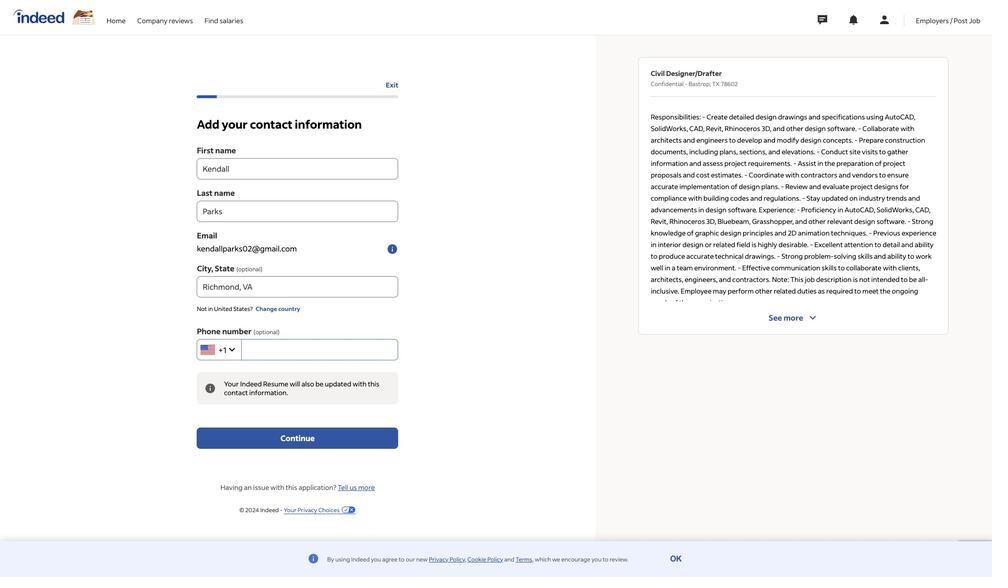Task type: describe. For each thing, give the bounding box(es) containing it.
be inside responsibilities: - create detailed design drawings and specifications using autocad, solidworks, cad, revit, rhinoceros 3d, and other design software. - collaborate with architects and engineers to develop and modify design concepts. - prepare construction documents, including plans, sections, and elevations. - conduct site visits to gather information and assess project requirements. - assist in the preparation of project proposals and cost estimates. - coordinate with contractors and vendors to ensure accurate implementation of design plans. - review and evaluate project designs for compliance with building codes and regulations. - stay updated on industry trends and advancements in design software. experience: - proficiency in autocad, solidworks, cad, revit, rhinoceros 3d, bluebeam, grasshopper, and other relevant design software. - strong knowledge of graphic design principles and 2d animation techniques. - previous experience in interior design or related field is highly desirable. - excellent attention to detail and ability to produce accurate technical drawings. - strong problem-solving skills and ability to work well in a team environment. - effective communication skills to collaborate with clients, architects, engineers, and contractors. note: this job description is not intended to be all- inclusive. employee may perform other related duties as required to meet the ongoing needs of the organization.
[[909, 275, 917, 284]]

and left '2d' on the right
[[775, 228, 787, 238]]

and up '2d' on the right
[[795, 217, 807, 226]]

- down highly at the right top
[[777, 252, 780, 261]]

principles
[[743, 228, 773, 238]]

attention
[[844, 240, 873, 249]]

inclusive.
[[651, 287, 679, 296]]

employee
[[681, 287, 712, 296]]

experience:
[[759, 205, 796, 214]]

and right the 'drawings'
[[809, 112, 821, 121]]

updated inside your indeed resume will also be updated with this contact information.
[[325, 380, 351, 389]]

work
[[916, 252, 932, 261]]

2 , from the left
[[532, 556, 534, 564]]

in right not
[[208, 306, 213, 313]]

estimates.
[[711, 170, 743, 180]]

duties
[[797, 287, 817, 296]]

updated inside responsibilities: - create detailed design drawings and specifications using autocad, solidworks, cad, revit, rhinoceros 3d, and other design software. - collaborate with architects and engineers to develop and modify design concepts. - prepare construction documents, including plans, sections, and elevations. - conduct site visits to gather information and assess project requirements. - assist in the preparation of project proposals and cost estimates. - coordinate with contractors and vendors to ensure accurate implementation of design plans. - review and evaluate project designs for compliance with building codes and regulations. - stay updated on industry trends and advancements in design software. experience: - proficiency in autocad, solidworks, cad, revit, rhinoceros 3d, bluebeam, grasshopper, and other relevant design software. - strong knowledge of graphic design principles and 2d animation techniques. - previous experience in interior design or related field is highly desirable. - excellent attention to detail and ability to produce accurate technical drawings. - strong problem-solving skills and ability to work well in a team environment. - effective communication skills to collaborate with clients, architects, engineers, and contractors. note: this job description is not intended to be all- inclusive. employee may perform other related duties as required to meet the ongoing needs of the organization.
[[822, 194, 848, 203]]

and down detail
[[874, 252, 886, 261]]

in down building
[[699, 205, 704, 214]]

and right detail
[[902, 240, 914, 249]]

contact inside your indeed resume will also be updated with this contact information.
[[224, 388, 248, 398]]

find
[[205, 16, 218, 25]]

- down regulations.
[[797, 205, 800, 214]]

plans.
[[761, 182, 780, 191]]

and left the modify
[[764, 135, 776, 145]]

produce
[[659, 252, 685, 261]]

1 horizontal spatial software.
[[827, 124, 857, 133]]

1 vertical spatial skills
[[822, 263, 837, 273]]

exit
[[386, 80, 398, 89]]

relevant
[[827, 217, 853, 226]]

technical
[[715, 252, 744, 261]]

2d
[[788, 228, 797, 238]]

privacy policy link
[[429, 556, 465, 564]]

name for first name
[[215, 145, 236, 156]]

agree
[[382, 556, 398, 564]]

create
[[707, 112, 728, 121]]

cookie policy link
[[467, 556, 503, 564]]

and up cost
[[690, 159, 701, 168]]

company reviews
[[137, 16, 193, 25]]

- down "having an issue with this application? tell us more" on the left bottom of the page
[[280, 507, 283, 515]]

design up codes
[[739, 182, 760, 191]]

- left conduct
[[817, 147, 820, 156]]

name for last name
[[214, 188, 235, 198]]

united
[[214, 306, 232, 313]]

note:
[[772, 275, 789, 284]]

indeed for ©
[[260, 507, 279, 515]]

sections,
[[739, 147, 767, 156]]

codes
[[730, 194, 749, 203]]

requirements.
[[748, 159, 792, 168]]

all-
[[918, 275, 928, 284]]

and up the modify
[[773, 124, 785, 133]]

to right visits
[[879, 147, 886, 156]]

company
[[137, 16, 168, 25]]

(optional) for city, state
[[236, 266, 262, 273]]

your privacy choices link
[[284, 507, 356, 515]]

and up including
[[683, 135, 695, 145]]

and right codes
[[750, 194, 762, 203]]

continue button
[[197, 428, 398, 450]]

- right estimates.
[[745, 170, 748, 180]]

field
[[737, 240, 750, 249]]

indeed for by
[[351, 556, 370, 564]]

issue
[[253, 484, 269, 493]]

First name text field
[[197, 158, 398, 180]]

your
[[222, 117, 248, 132]]

drawings
[[778, 112, 807, 121]]

be inside your indeed resume will also be updated with this contact information.
[[316, 380, 323, 389]]

plans,
[[720, 147, 738, 156]]

with inside your indeed resume will also be updated with this contact information.
[[353, 380, 367, 389]]

- up regulations.
[[781, 182, 784, 191]]

united states image
[[201, 345, 215, 355]]

(optional) for phone number
[[254, 329, 280, 336]]

to left detail
[[875, 240, 881, 249]]

design right detailed
[[756, 112, 777, 121]]

see
[[769, 313, 782, 323]]

2 horizontal spatial software.
[[877, 217, 906, 226]]

concepts.
[[823, 135, 853, 145]]

in up relevant
[[838, 205, 844, 214]]

primary element
[[0, 0, 992, 578]]

0 horizontal spatial strong
[[782, 252, 803, 261]]

architects
[[651, 135, 682, 145]]

of right needs
[[671, 298, 678, 307]]

0 vertical spatial the
[[825, 159, 835, 168]]

responsibilities: - create detailed design drawings and specifications using autocad, solidworks, cad, revit, rhinoceros 3d, and other design software. - collaborate with architects and engineers to develop and modify design concepts. - prepare construction documents, including plans, sections, and elevations. - conduct site visits to gather information and assess project requirements. - assist in the preparation of project proposals and cost estimates. - coordinate with contractors and vendors to ensure accurate implementation of design plans. - review and evaluate project designs for compliance with building codes and regulations. - stay updated on industry trends and advancements in design software. experience: - proficiency in autocad, solidworks, cad, revit, rhinoceros 3d, bluebeam, grasshopper, and other relevant design software. - strong knowledge of graphic design principles and 2d animation techniques. - previous experience in interior design or related field is highly desirable. - excellent attention to detail and ability to produce accurate technical drawings. - strong problem-solving skills and ability to work well in a team environment. - effective communication skills to collaborate with clients, architects, engineers, and contractors. note: this job description is not intended to be all- inclusive. employee may perform other related duties as required to meet the ongoing needs of the organization.
[[651, 112, 937, 307]]

0 horizontal spatial rhinoceros
[[670, 217, 705, 226]]

ongoing
[[892, 287, 918, 296]]

to up ongoing on the right of the page
[[901, 275, 908, 284]]

0 vertical spatial contact
[[250, 117, 293, 132]]

phone
[[197, 327, 221, 337]]

to left review.
[[603, 556, 609, 564]]

indeed inside your indeed resume will also be updated with this contact information.
[[240, 380, 262, 389]]

designer/drafter
[[666, 69, 722, 78]]

employers / post job
[[916, 16, 981, 25]]

cookie
[[467, 556, 486, 564]]

tell us more button
[[338, 483, 375, 493]]

regulations.
[[764, 194, 801, 203]]

team
[[677, 263, 693, 273]]

0 horizontal spatial cad,
[[689, 124, 705, 133]]

1 vertical spatial more
[[358, 484, 375, 493]]

review.
[[610, 556, 629, 564]]

1 vertical spatial this
[[286, 484, 297, 493]]

terms link
[[516, 556, 532, 564]]

1 vertical spatial solidworks,
[[877, 205, 914, 214]]

to up well
[[651, 252, 658, 261]]

a
[[672, 263, 676, 273]]

0 horizontal spatial related
[[713, 240, 735, 249]]

and up the stay
[[809, 182, 821, 191]]

1 horizontal spatial cad,
[[915, 205, 931, 214]]

1 , from the left
[[465, 556, 466, 564]]

intended
[[871, 275, 900, 284]]

design up elevations.
[[801, 135, 822, 145]]

visits
[[862, 147, 878, 156]]

to up 'designs'
[[879, 170, 886, 180]]

excellent
[[815, 240, 843, 249]]

- up experience
[[908, 217, 911, 226]]

elevations.
[[782, 147, 815, 156]]

78602
[[721, 80, 738, 87]]

country
[[278, 306, 300, 313]]

we
[[552, 556, 560, 564]]

job
[[805, 275, 815, 284]]

company reviews link
[[137, 0, 193, 33]]

needs
[[651, 298, 670, 307]]

states?
[[233, 306, 253, 313]]

1 you from the left
[[371, 556, 381, 564]]

- up prepare
[[858, 124, 861, 133]]

bastrop,
[[689, 80, 711, 87]]

us
[[350, 484, 357, 493]]

design down bluebeam,
[[720, 228, 742, 238]]

highly
[[758, 240, 777, 249]]

not
[[859, 275, 870, 284]]

by using indeed you agree to our new privacy policy , cookie policy and terms , which we encourage you to review.
[[327, 556, 629, 564]]

1 horizontal spatial other
[[786, 124, 804, 133]]

techniques.
[[831, 228, 868, 238]]

- down animation
[[810, 240, 813, 249]]

to up "plans,"
[[729, 135, 736, 145]]

messages unread count 0 image
[[816, 10, 829, 30]]

conduct
[[821, 147, 848, 156]]

solving
[[834, 252, 857, 261]]

application?
[[299, 484, 336, 493]]

2 you from the left
[[592, 556, 602, 564]]

0 horizontal spatial the
[[679, 298, 690, 307]]

change country button
[[256, 301, 300, 318]]

drawings.
[[745, 252, 776, 261]]

vendors
[[852, 170, 878, 180]]

1 vertical spatial is
[[853, 275, 858, 284]]

resume
[[263, 380, 288, 389]]

to up the clients,
[[908, 252, 914, 261]]

last
[[197, 188, 213, 198]]

architects,
[[651, 275, 683, 284]]

- left 'assist'
[[794, 159, 797, 168]]

design down building
[[706, 205, 727, 214]]

0 horizontal spatial autocad,
[[845, 205, 875, 214]]

in left interior
[[651, 240, 657, 249]]

0 horizontal spatial information
[[295, 117, 362, 132]]

0 horizontal spatial solidworks,
[[651, 124, 688, 133]]

to left meet
[[855, 287, 861, 296]]

or
[[705, 240, 712, 249]]

0 horizontal spatial project
[[725, 159, 747, 168]]

- up site
[[855, 135, 858, 145]]

add your contact information
[[197, 117, 362, 132]]

modify
[[777, 135, 799, 145]]

celebrating black history month image
[[72, 10, 95, 25]]

stay
[[807, 194, 820, 203]]

prepare
[[859, 135, 884, 145]]

also
[[302, 380, 314, 389]]

2 horizontal spatial project
[[883, 159, 905, 168]]



Task type: vqa. For each thing, say whether or not it's contained in the screenshot.
Suggestions list box
no



Task type: locate. For each thing, give the bounding box(es) containing it.
privacy left "choices"
[[298, 507, 317, 515]]

privacy
[[298, 507, 317, 515], [429, 556, 449, 564]]

privacy right new
[[429, 556, 449, 564]]

your down +1
[[224, 380, 239, 389]]

skills up description at the right of the page
[[822, 263, 837, 273]]

2 vertical spatial software.
[[877, 217, 906, 226]]

revit, up "knowledge"
[[651, 217, 668, 226]]

design down the 'drawings'
[[805, 124, 826, 133]]

evaluate
[[823, 182, 849, 191]]

0 vertical spatial autocad,
[[885, 112, 916, 121]]

1 vertical spatial accurate
[[687, 252, 714, 261]]

you right the encourage at the bottom right of page
[[592, 556, 602, 564]]

of left graphic
[[687, 228, 694, 238]]

the down employee
[[679, 298, 690, 307]]

- inside "civil designer/drafter confidential  -  bastrop, tx 78602"
[[685, 80, 688, 87]]

other down proficiency
[[809, 217, 826, 226]]

0 horizontal spatial 3d,
[[706, 217, 716, 226]]

kendallparks02@gmail.com
[[197, 244, 297, 254]]

- down designer/drafter
[[685, 80, 688, 87]]

description
[[816, 275, 852, 284]]

software. up previous
[[877, 217, 906, 226]]

1 vertical spatial 3d,
[[706, 217, 716, 226]]

1 horizontal spatial this
[[368, 380, 379, 389]]

1 policy from the left
[[450, 556, 465, 564]]

interior
[[658, 240, 681, 249]]

1 vertical spatial related
[[774, 287, 796, 296]]

(optional) down change
[[254, 329, 280, 336]]

0 vertical spatial is
[[752, 240, 757, 249]]

your inside your privacy choices link
[[284, 507, 296, 515]]

is left "not"
[[853, 275, 858, 284]]

0 vertical spatial related
[[713, 240, 735, 249]]

proposals
[[651, 170, 682, 180]]

employers
[[916, 16, 949, 25]]

city,
[[197, 264, 213, 274]]

1 horizontal spatial more
[[784, 313, 803, 323]]

0 vertical spatial updated
[[822, 194, 848, 203]]

0 horizontal spatial ability
[[888, 252, 906, 261]]

using inside responsibilities: - create detailed design drawings and specifications using autocad, solidworks, cad, revit, rhinoceros 3d, and other design software. - collaborate with architects and engineers to develop and modify design concepts. - prepare construction documents, including plans, sections, and elevations. - conduct site visits to gather information and assess project requirements. - assist in the preparation of project proposals and cost estimates. - coordinate with contractors and vendors to ensure accurate implementation of design plans. - review and evaluate project designs for compliance with building codes and regulations. - stay updated on industry trends and advancements in design software. experience: - proficiency in autocad, solidworks, cad, revit, rhinoceros 3d, bluebeam, grasshopper, and other relevant design software. - strong knowledge of graphic design principles and 2d animation techniques. - previous experience in interior design or related field is highly desirable. - excellent attention to detail and ability to produce accurate technical drawings. - strong problem-solving skills and ability to work well in a team environment. - effective communication skills to collaborate with clients, architects, engineers, and contractors. note: this job description is not intended to be all- inclusive. employee may perform other related duties as required to meet the ongoing needs of the organization.
[[866, 112, 884, 121]]

indeed right 2024
[[260, 507, 279, 515]]

1 vertical spatial autocad,
[[845, 205, 875, 214]]

trends
[[887, 194, 907, 203]]

0 vertical spatial your
[[224, 380, 239, 389]]

environment.
[[694, 263, 737, 273]]

of down visits
[[875, 159, 882, 168]]

- left previous
[[869, 228, 872, 238]]

account image
[[879, 14, 890, 26]]

2 vertical spatial the
[[679, 298, 690, 307]]

0 vertical spatial be
[[909, 275, 917, 284]]

last name
[[197, 188, 235, 198]]

well
[[651, 263, 663, 273]]

0 vertical spatial software.
[[827, 124, 857, 133]]

3d, up graphic
[[706, 217, 716, 226]]

1 vertical spatial revit,
[[651, 217, 668, 226]]

previous
[[873, 228, 901, 238]]

1 vertical spatial other
[[809, 217, 826, 226]]

(optional) inside phone number (optional)
[[254, 329, 280, 336]]

0 vertical spatial strong
[[912, 217, 933, 226]]

solidworks, up architects
[[651, 124, 688, 133]]

in left a
[[665, 263, 671, 273]]

information inside responsibilities: - create detailed design drawings and specifications using autocad, solidworks, cad, revit, rhinoceros 3d, and other design software. - collaborate with architects and engineers to develop and modify design concepts. - prepare construction documents, including plans, sections, and elevations. - conduct site visits to gather information and assess project requirements. - assist in the preparation of project proposals and cost estimates. - coordinate with contractors and vendors to ensure accurate implementation of design plans. - review and evaluate project designs for compliance with building codes and regulations. - stay updated on industry trends and advancements in design software. experience: - proficiency in autocad, solidworks, cad, revit, rhinoceros 3d, bluebeam, grasshopper, and other relevant design software. - strong knowledge of graphic design principles and 2d animation techniques. - previous experience in interior design or related field is highly desirable. - excellent attention to detail and ability to produce accurate technical drawings. - strong problem-solving skills and ability to work well in a team environment. - effective communication skills to collaborate with clients, architects, engineers, and contractors. note: this job description is not intended to be all- inclusive. employee may perform other related duties as required to meet the ongoing needs of the organization.
[[651, 159, 688, 168]]

using inside primary element
[[335, 556, 350, 564]]

software.
[[827, 124, 857, 133], [728, 205, 758, 214], [877, 217, 906, 226]]

skills up collaborate
[[858, 252, 873, 261]]

will
[[290, 380, 300, 389]]

0 horizontal spatial is
[[752, 240, 757, 249]]

detail
[[883, 240, 900, 249]]

information.
[[249, 388, 288, 398]]

2024
[[245, 507, 259, 515]]

an
[[244, 484, 252, 493]]

1 vertical spatial software.
[[728, 205, 758, 214]]

1 horizontal spatial revit,
[[706, 124, 723, 133]]

strong up experience
[[912, 217, 933, 226]]

project down "plans,"
[[725, 159, 747, 168]]

1 vertical spatial updated
[[325, 380, 351, 389]]

1 vertical spatial your
[[284, 507, 296, 515]]

effective
[[742, 263, 770, 273]]

job
[[969, 16, 981, 25]]

and up requirements.
[[768, 147, 780, 156]]

civil
[[651, 69, 665, 78]]

accurate down proposals at right
[[651, 182, 678, 191]]

0 horizontal spatial policy
[[450, 556, 465, 564]]

1 vertical spatial contact
[[224, 388, 248, 398]]

0 vertical spatial using
[[866, 112, 884, 121]]

1 horizontal spatial ,
[[532, 556, 534, 564]]

see more button
[[769, 307, 819, 329]]

to down solving
[[838, 263, 845, 273]]

1 vertical spatial (optional)
[[254, 329, 280, 336]]

strong down desirable.
[[782, 252, 803, 261]]

,
[[465, 556, 466, 564], [532, 556, 534, 564]]

rhinoceros down advancements
[[670, 217, 705, 226]]

the down intended
[[880, 287, 891, 296]]

contact
[[250, 117, 293, 132], [224, 388, 248, 398]]

knowledge
[[651, 228, 686, 238]]

0 vertical spatial ability
[[915, 240, 934, 249]]

solidworks,
[[651, 124, 688, 133], [877, 205, 914, 214]]

1 horizontal spatial solidworks,
[[877, 205, 914, 214]]

0 vertical spatial privacy
[[298, 507, 317, 515]]

reviews
[[169, 16, 193, 25]]

accurate
[[651, 182, 678, 191], [687, 252, 714, 261]]

salaries
[[220, 16, 243, 25]]

0 horizontal spatial software.
[[728, 205, 758, 214]]

Last name text field
[[197, 201, 398, 222]]

0 vertical spatial information
[[295, 117, 362, 132]]

in up contractors
[[818, 159, 823, 168]]

0 vertical spatial skills
[[858, 252, 873, 261]]

tell
[[338, 484, 348, 493]]

on
[[850, 194, 858, 203]]

this
[[368, 380, 379, 389], [286, 484, 297, 493]]

which
[[535, 556, 551, 564]]

contact left information.
[[224, 388, 248, 398]]

implementation
[[680, 182, 730, 191]]

progress progress bar
[[15, 95, 398, 98]]

0 vertical spatial cad,
[[689, 124, 705, 133]]

1 horizontal spatial autocad,
[[885, 112, 916, 121]]

this
[[791, 275, 804, 284]]

0 horizontal spatial revit,
[[651, 217, 668, 226]]

1 horizontal spatial is
[[853, 275, 858, 284]]

contact right your
[[250, 117, 293, 132]]

advancements
[[651, 205, 697, 214]]

your
[[224, 380, 239, 389], [284, 507, 296, 515]]

be right the also in the bottom left of the page
[[316, 380, 323, 389]]

0 horizontal spatial more
[[358, 484, 375, 493]]

strong
[[912, 217, 933, 226], [782, 252, 803, 261]]

0 horizontal spatial this
[[286, 484, 297, 493]]

ok
[[670, 556, 682, 564]]

to left our
[[399, 556, 405, 564]]

0 vertical spatial rhinoceros
[[725, 124, 760, 133]]

(optional) inside city, state (optional)
[[236, 266, 262, 273]]

2 vertical spatial other
[[755, 287, 773, 296]]

name right the first
[[215, 145, 236, 156]]

notifications unread count 0 image
[[848, 14, 859, 26]]

responsibilities:
[[651, 112, 701, 121]]

continue
[[281, 434, 315, 444]]

and inside primary element
[[504, 556, 515, 564]]

revit, down create
[[706, 124, 723, 133]]

0 horizontal spatial contact
[[224, 388, 248, 398]]

software. down codes
[[728, 205, 758, 214]]

privacy inside primary element
[[429, 556, 449, 564]]

of
[[875, 159, 882, 168], [731, 182, 738, 191], [687, 228, 694, 238], [671, 298, 678, 307]]

more inside button
[[784, 313, 803, 323]]

using right by
[[335, 556, 350, 564]]

0 vertical spatial (optional)
[[236, 266, 262, 273]]

new
[[416, 556, 428, 564]]

1 horizontal spatial you
[[592, 556, 602, 564]]

required
[[826, 287, 853, 296]]

1 horizontal spatial contact
[[250, 117, 293, 132]]

your for your indeed resume will also be updated with this contact information.
[[224, 380, 239, 389]]

rhinoceros down detailed
[[725, 124, 760, 133]]

2 vertical spatial indeed
[[351, 556, 370, 564]]

skills
[[858, 252, 873, 261], [822, 263, 837, 273]]

review
[[786, 182, 808, 191]]

design up techniques.
[[854, 217, 875, 226]]

and left cost
[[683, 170, 695, 180]]

and left terms link
[[504, 556, 515, 564]]

0 vertical spatial 3d,
[[762, 124, 772, 133]]

0 horizontal spatial privacy
[[298, 507, 317, 515]]

- left create
[[702, 112, 705, 121]]

confidential
[[651, 80, 684, 87]]

and down 'for'
[[908, 194, 920, 203]]

other down contractors.
[[755, 287, 773, 296]]

0 vertical spatial other
[[786, 124, 804, 133]]

your inside your indeed resume will also be updated with this contact information.
[[224, 380, 239, 389]]

2 horizontal spatial the
[[880, 287, 891, 296]]

design left or
[[683, 240, 704, 249]]

cad, up engineers
[[689, 124, 705, 133]]

1 vertical spatial be
[[316, 380, 323, 389]]

1 horizontal spatial accurate
[[687, 252, 714, 261]]

0 horizontal spatial using
[[335, 556, 350, 564]]

including
[[689, 147, 718, 156]]

more right see
[[784, 313, 803, 323]]

0 horizontal spatial be
[[316, 380, 323, 389]]

1 horizontal spatial updated
[[822, 194, 848, 203]]

1 horizontal spatial rhinoceros
[[725, 124, 760, 133]]

ability down detail
[[888, 252, 906, 261]]

/
[[950, 16, 953, 25]]

policy
[[450, 556, 465, 564], [487, 556, 503, 564]]

1 vertical spatial rhinoceros
[[670, 217, 705, 226]]

1 horizontal spatial strong
[[912, 217, 933, 226]]

your down "having an issue with this application? tell us more" on the left bottom of the page
[[284, 507, 296, 515]]

ok button
[[667, 555, 685, 565]]

1 vertical spatial information
[[651, 159, 688, 168]]

and up evaluate
[[839, 170, 851, 180]]

0 vertical spatial more
[[784, 313, 803, 323]]

0 horizontal spatial skills
[[822, 263, 837, 273]]

1 horizontal spatial related
[[774, 287, 796, 296]]

you left agree
[[371, 556, 381, 564]]

1 horizontal spatial be
[[909, 275, 917, 284]]

construction
[[885, 135, 925, 145]]

contractors.
[[732, 275, 771, 284]]

email
[[197, 231, 217, 241]]

post
[[954, 16, 968, 25]]

1 vertical spatial using
[[335, 556, 350, 564]]

is right field
[[752, 240, 757, 249]]

detailed
[[729, 112, 754, 121]]

- left the stay
[[802, 194, 805, 203]]

1 vertical spatial cad,
[[915, 205, 931, 214]]

cad, up experience
[[915, 205, 931, 214]]

- down technical
[[738, 263, 741, 273]]

of up codes
[[731, 182, 738, 191]]

solidworks, down trends
[[877, 205, 914, 214]]

0 vertical spatial revit,
[[706, 124, 723, 133]]

, left cookie
[[465, 556, 466, 564]]

autocad, up collaborate
[[885, 112, 916, 121]]

indeed left resume
[[240, 380, 262, 389]]

choices
[[318, 507, 340, 515]]

industry
[[859, 194, 885, 203]]

project down "gather"
[[883, 159, 905, 168]]

1 horizontal spatial skills
[[858, 252, 873, 261]]

privacy inside your privacy choices link
[[298, 507, 317, 515]]

and up may
[[719, 275, 731, 284]]

assist
[[798, 159, 816, 168]]

0 horizontal spatial updated
[[325, 380, 351, 389]]

encourage
[[561, 556, 590, 564]]

other down the 'drawings'
[[786, 124, 804, 133]]

related
[[713, 240, 735, 249], [774, 287, 796, 296]]

our
[[406, 556, 415, 564]]

related up technical
[[713, 240, 735, 249]]

3d, up develop
[[762, 124, 772, 133]]

your for your privacy choices
[[284, 507, 296, 515]]

0 horizontal spatial accurate
[[651, 182, 678, 191]]

-
[[685, 80, 688, 87], [702, 112, 705, 121], [858, 124, 861, 133], [855, 135, 858, 145], [817, 147, 820, 156], [794, 159, 797, 168], [745, 170, 748, 180], [781, 182, 784, 191], [802, 194, 805, 203], [797, 205, 800, 214], [908, 217, 911, 226], [869, 228, 872, 238], [810, 240, 813, 249], [777, 252, 780, 261], [738, 263, 741, 273], [280, 507, 283, 515]]

©
[[240, 507, 244, 515]]

indeed inside primary element
[[351, 556, 370, 564]]

accurate down or
[[687, 252, 714, 261]]

None telephone field
[[242, 340, 398, 361]]

0 horizontal spatial your
[[224, 380, 239, 389]]

ability
[[915, 240, 934, 249], [888, 252, 906, 261]]

1 horizontal spatial project
[[851, 182, 873, 191]]

collaborate
[[863, 124, 899, 133]]

2 horizontal spatial other
[[809, 217, 826, 226]]

software. down specifications
[[827, 124, 857, 133]]

1 horizontal spatial ability
[[915, 240, 934, 249]]

© 2024 indeed -
[[240, 507, 284, 515]]

civil designer/drafter element
[[639, 57, 949, 335]]

change
[[256, 306, 277, 313]]

0 vertical spatial this
[[368, 380, 379, 389]]

1 horizontal spatial your
[[284, 507, 296, 515]]

1 horizontal spatial policy
[[487, 556, 503, 564]]

be left all-
[[909, 275, 917, 284]]

name right last
[[214, 188, 235, 198]]

None text field
[[197, 277, 398, 298]]

1 vertical spatial the
[[880, 287, 891, 296]]

the down conduct
[[825, 159, 835, 168]]

1 vertical spatial ability
[[888, 252, 906, 261]]

1 horizontal spatial 3d,
[[762, 124, 772, 133]]

2 policy from the left
[[487, 556, 503, 564]]

project down vendors
[[851, 182, 873, 191]]

(optional)
[[236, 266, 262, 273], [254, 329, 280, 336]]

by
[[327, 556, 334, 564]]

0 horizontal spatial other
[[755, 287, 773, 296]]

project
[[725, 159, 747, 168], [883, 159, 905, 168], [851, 182, 873, 191]]

1 vertical spatial privacy
[[429, 556, 449, 564]]

home
[[107, 16, 126, 25]]

having
[[220, 484, 243, 493]]

this inside your indeed resume will also be updated with this contact information.
[[368, 380, 379, 389]]

, left which
[[532, 556, 534, 564]]

employers / post job link
[[916, 0, 981, 33]]

find salaries link
[[205, 0, 243, 33]]



